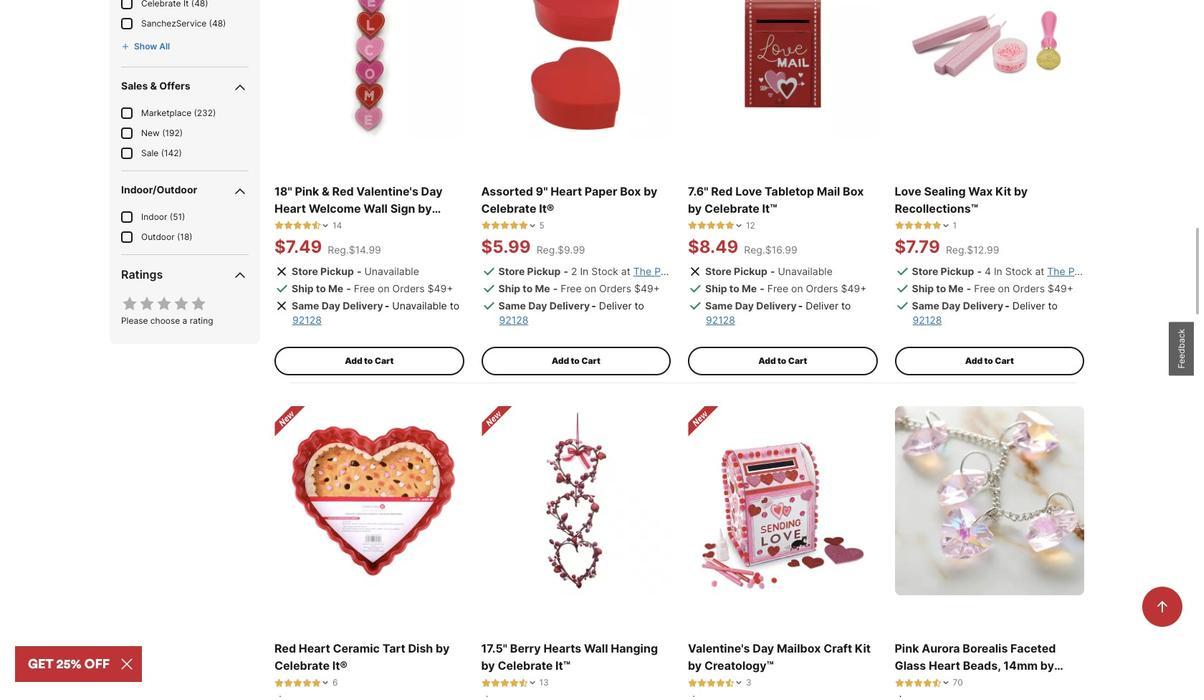 Task type: describe. For each thing, give the bounding box(es) containing it.
sanchezservice (48)
[[141, 18, 226, 28]]

deliver for $5.99
[[599, 300, 632, 312]]

add for $7.79
[[966, 355, 983, 366]]

plaza for $7.79
[[1069, 265, 1094, 277]]

add for $7.49
[[345, 355, 363, 366]]

unavailable inside same day delivery - unavailable to 92128
[[392, 300, 447, 312]]

same day delivery - deliver to 92128 for $7.79
[[912, 300, 1058, 326]]

ship to me - free on orders $49+ for $5.99
[[499, 282, 660, 294]]

the for $5.99
[[634, 265, 652, 277]]

same for $7.49
[[292, 300, 319, 312]]

please choose a rating
[[121, 315, 213, 326]]

$7.79 reg.$12.99
[[895, 236, 1000, 257]]

ship for $7.49
[[292, 282, 314, 294]]

70 dialog
[[895, 678, 963, 689]]

13 dialog
[[481, 678, 549, 689]]

valentine&#x27;s day mailbox craft kit by creatology&#x2122; image
[[688, 406, 878, 596]]

by inside love sealing wax kit by recollections™
[[1015, 184, 1028, 198]]

it™ inside 7.6" red love tabletop mail box by celebrate it™
[[763, 201, 778, 216]]

on for $5.99
[[585, 282, 597, 294]]

17.5&#x22; berry hearts wall hanging by celebrate it&#x2122; image
[[481, 406, 671, 596]]

ship to me - free on orders $49+ for $7.49
[[292, 282, 453, 294]]

love sealing wax kit by recollections™
[[895, 184, 1028, 216]]

love inside 7.6" red love tabletop mail box by celebrate it™
[[736, 184, 762, 198]]

heart inside assorted 9" heart paper box by celebrate it®
[[551, 184, 582, 198]]

bead
[[895, 676, 924, 691]]

$7.49
[[275, 236, 322, 257]]

welcome
[[309, 201, 361, 216]]

me for $7.49
[[328, 282, 344, 294]]

outdoor
[[141, 231, 175, 242]]

delivery for $7.79
[[963, 300, 1004, 312]]

reg.$16.99
[[745, 244, 798, 256]]

add to cart for $7.49
[[345, 355, 394, 366]]

(142)
[[161, 148, 182, 158]]

free for $7.49
[[354, 282, 375, 294]]

heart inside pink aurora borealis faceted glass heart beads, 14mm by bead landing™
[[929, 659, 961, 673]]

6
[[333, 678, 338, 688]]

14 button
[[275, 220, 342, 231]]

store pickup - unavailable for $7.49
[[292, 265, 419, 277]]

ship for $5.99
[[499, 282, 521, 294]]

show all button
[[121, 41, 170, 52]]

1
[[953, 220, 957, 231]]

(232)
[[194, 107, 216, 118]]

cart for $7.49
[[375, 355, 394, 366]]

store for $7.79
[[912, 265, 939, 277]]

cart for $5.99
[[582, 355, 601, 366]]

add to cart button for $7.49
[[275, 347, 464, 376]]

(48)
[[209, 18, 226, 28]]

creatology™
[[705, 659, 774, 673]]

pink aurora borealis faceted glass heart beads, 14mm by bead landing&#x2122; image
[[895, 406, 1085, 596]]

(18)
[[177, 231, 193, 242]]

deliver for $7.79
[[1013, 300, 1046, 312]]

all
[[159, 41, 170, 51]]

70
[[953, 678, 963, 688]]

stock for $7.79
[[1006, 265, 1033, 277]]

landing™
[[926, 676, 979, 691]]

rating
[[190, 315, 213, 326]]

cart for $8.49
[[789, 355, 808, 366]]

red inside red heart ceramic tart dish by celebrate it®
[[275, 642, 296, 656]]

offers
[[159, 79, 191, 92]]

7.6" red love tabletop mail box by celebrate it™
[[688, 184, 864, 216]]

red inside 7.6" red love tabletop mail box by celebrate it™
[[712, 184, 733, 198]]

borealis
[[963, 642, 1008, 656]]

valentine's inside valentine's day mailbox craft kit by creatology™
[[688, 642, 750, 656]]

pickup for $8.49
[[734, 265, 768, 277]]

70 button
[[895, 678, 963, 689]]

red heart ceramic tart dish by celebrate it®
[[275, 642, 450, 673]]

sale
[[141, 148, 159, 158]]

love sealing wax kit by recollections&#x2122; image
[[895, 0, 1085, 138]]

hanging
[[611, 642, 658, 656]]

stock for $5.99
[[592, 265, 619, 277]]

by inside red heart ceramic tart dish by celebrate it®
[[436, 642, 450, 656]]

17.5" berry hearts wall hanging by celebrate it™ link
[[481, 640, 671, 675]]

wall inside 18" pink & red valentine's day heart welcome wall sign by celebrate it™
[[364, 201, 388, 216]]

a
[[183, 315, 187, 326]]

pickup for $5.99
[[527, 265, 561, 277]]

tart
[[383, 642, 406, 656]]

same for $5.99
[[499, 300, 526, 312]]

13
[[540, 678, 549, 688]]

celebrate inside 18" pink & red valentine's day heart welcome wall sign by celebrate it™
[[275, 218, 330, 233]]

orders for $7.49
[[393, 282, 425, 294]]

$8.49 reg.$16.99
[[688, 236, 798, 257]]

4 at from the left
[[1097, 265, 1106, 277]]

day inside valentine's day mailbox craft kit by creatology™
[[753, 642, 775, 656]]

it® for heart
[[539, 201, 555, 216]]

celebrate for red heart ceramic tart dish by celebrate it®
[[275, 659, 330, 673]]

add to cart button for $7.79
[[895, 347, 1085, 376]]

valley for $7.79
[[1150, 265, 1178, 277]]

delivery for $5.99
[[550, 300, 590, 312]]

17.5" berry hearts wall hanging by celebrate it™
[[481, 642, 658, 673]]

box inside 7.6" red love tabletop mail box by celebrate it™
[[843, 184, 864, 198]]

berry
[[510, 642, 541, 656]]

celebrate inside 7.6" red love tabletop mail box by celebrate it™
[[705, 201, 760, 216]]

6 dialog
[[275, 678, 338, 689]]

same for $8.49
[[706, 300, 733, 312]]

$49+ for $5.99
[[635, 282, 660, 294]]

sanchezservice
[[141, 18, 207, 28]]

craft
[[824, 642, 853, 656]]

18"
[[275, 184, 292, 198]]

12
[[746, 220, 756, 231]]

valentine's day mailbox craft kit by creatology™ link
[[688, 640, 878, 675]]

3 at from the left
[[1036, 265, 1045, 277]]

$5.99
[[481, 236, 531, 257]]

orders for $8.49
[[806, 282, 839, 294]]

14mm
[[1004, 659, 1038, 673]]

the for $7.79
[[1048, 265, 1066, 277]]

new image for 17.5"
[[481, 406, 513, 438]]

add for $8.49
[[759, 355, 776, 366]]

beads,
[[963, 659, 1001, 673]]

1 button
[[895, 220, 957, 231]]

store for $7.49
[[292, 265, 318, 277]]

deliver for $8.49
[[806, 300, 839, 312]]

sales
[[121, 79, 148, 92]]

pickup for $7.49
[[321, 265, 354, 277]]

same day delivery - deliver to 92128 for $5.99
[[499, 300, 645, 326]]

paper
[[585, 184, 618, 198]]

assorted 9" heart paper box by celebrate it® link
[[481, 183, 671, 217]]

new (192)
[[141, 127, 183, 138]]

$5.99 reg.$9.99
[[481, 236, 586, 257]]

3 button
[[688, 678, 752, 689]]

please
[[121, 315, 148, 326]]

me for $7.79
[[949, 282, 964, 294]]

indoor
[[141, 211, 167, 222]]

celebrate for 17.5" berry hearts wall hanging by celebrate it™
[[498, 659, 553, 673]]

marketplace
[[141, 107, 192, 118]]

valentine's inside 18" pink & red valentine's day heart welcome wall sign by celebrate it™
[[357, 184, 419, 198]]

glass
[[895, 659, 927, 673]]

on for $7.49
[[378, 282, 390, 294]]

tabletop
[[765, 184, 815, 198]]

7.6" red love tabletop mail box by celebrate it™ link
[[688, 183, 878, 217]]

new image
[[688, 406, 720, 438]]

day inside 18" pink & red valentine's day heart welcome wall sign by celebrate it™
[[421, 184, 443, 198]]

reg.$14.99
[[328, 244, 381, 256]]

wall inside 17.5" berry hearts wall hanging by celebrate it™
[[584, 642, 608, 656]]

reg.$12.99
[[946, 244, 1000, 256]]

reg.$9.99
[[537, 244, 586, 256]]



Task type: locate. For each thing, give the bounding box(es) containing it.
12 dialog
[[688, 220, 756, 231]]

1 horizontal spatial same day delivery - deliver to 92128
[[706, 300, 851, 326]]

2 add to cart button from the left
[[481, 347, 671, 376]]

valentine's
[[357, 184, 419, 198], [688, 642, 750, 656]]

ship down $8.49
[[706, 282, 727, 294]]

pickup for $7.79
[[941, 265, 975, 277]]

ship down $7.79
[[912, 282, 934, 294]]

unavailable for $8.49
[[778, 265, 833, 277]]

1 horizontal spatial in
[[994, 265, 1003, 277]]

celebrate up $7.49
[[275, 218, 330, 233]]

1 on from the left
[[378, 282, 390, 294]]

2 on from the left
[[585, 282, 597, 294]]

heart inside 18" pink & red valentine's day heart welcome wall sign by celebrate it™
[[275, 201, 306, 216]]

box right mail
[[843, 184, 864, 198]]

ship to me - free on orders $49+ down the 4
[[912, 282, 1074, 294]]

3 deliver from the left
[[1013, 300, 1046, 312]]

7.6"
[[688, 184, 709, 198]]

celebrate inside 17.5" berry hearts wall hanging by celebrate it™
[[498, 659, 553, 673]]

by down "faceted"
[[1041, 659, 1055, 673]]

2 horizontal spatial deliver
[[1013, 300, 1046, 312]]

valley
[[736, 265, 763, 277], [1150, 265, 1178, 277]]

1 add to cart button from the left
[[275, 347, 464, 376]]

1 horizontal spatial love
[[895, 184, 922, 198]]

3 same from the left
[[706, 300, 733, 312]]

store pickup - unavailable down reg.$14.99
[[292, 265, 419, 277]]

day
[[421, 184, 443, 198], [322, 300, 341, 312], [529, 300, 547, 312], [735, 300, 754, 312], [942, 300, 961, 312], [753, 642, 775, 656]]

92128 for $7.79
[[913, 314, 942, 326]]

imperial
[[695, 265, 733, 277], [1109, 265, 1147, 277]]

heart right 9"
[[551, 184, 582, 198]]

1 horizontal spatial kit
[[996, 184, 1012, 198]]

add to cart button for $5.99
[[481, 347, 671, 376]]

ship to me - free on orders $49+ up same day delivery - unavailable to 92128
[[292, 282, 453, 294]]

red heart ceramic tart dish by celebrate it® link
[[275, 640, 464, 675]]

2 pickup from the left
[[527, 265, 561, 277]]

on down 'reg.$16.99' at right top
[[792, 282, 804, 294]]

12 button
[[688, 220, 756, 231]]

0 horizontal spatial kit
[[855, 642, 871, 656]]

me for $8.49
[[742, 282, 757, 294]]

love sealing wax kit by recollections™ link
[[895, 183, 1085, 217]]

by
[[644, 184, 658, 198], [1015, 184, 1028, 198], [418, 201, 432, 216], [688, 201, 702, 216], [436, 642, 450, 656], [481, 659, 495, 673], [688, 659, 702, 673], [1041, 659, 1055, 673]]

& right sales
[[150, 79, 157, 92]]

same day delivery - deliver to 92128 down 2
[[499, 300, 645, 326]]

92128 for $7.49
[[293, 314, 322, 326]]

love up recollections™
[[895, 184, 922, 198]]

14
[[333, 220, 342, 231]]

store down $5.99
[[499, 265, 525, 277]]

tabler image inside 6 dialog
[[293, 679, 303, 688]]

delivery for $8.49
[[757, 300, 797, 312]]

celebrate
[[481, 201, 537, 216], [705, 201, 760, 216], [275, 218, 330, 233], [275, 659, 330, 673], [498, 659, 553, 673]]

me
[[328, 282, 344, 294], [535, 282, 550, 294], [742, 282, 757, 294], [949, 282, 964, 294]]

delivery
[[343, 300, 383, 312], [550, 300, 590, 312], [757, 300, 797, 312], [963, 300, 1004, 312]]

1 love from the left
[[736, 184, 762, 198]]

1 me from the left
[[328, 282, 344, 294]]

tabler image inside 1 'dialog'
[[905, 221, 914, 230]]

by right wax
[[1015, 184, 1028, 198]]

delivery down 2
[[550, 300, 590, 312]]

it™ down welcome
[[332, 218, 347, 233]]

store pickup - 2 in stock at the plaza at imperial valley
[[499, 265, 763, 277]]

0 horizontal spatial love
[[736, 184, 762, 198]]

celebrate inside red heart ceramic tart dish by celebrate it®
[[275, 659, 330, 673]]

4 add to cart from the left
[[966, 355, 1014, 366]]

on for $8.49
[[792, 282, 804, 294]]

outdoor (18)
[[141, 231, 193, 242]]

same down $5.99
[[499, 300, 526, 312]]

by down 17.5" at bottom left
[[481, 659, 495, 673]]

3 add to cart button from the left
[[688, 347, 878, 376]]

1 new image from the left
[[275, 406, 306, 438]]

4 free from the left
[[975, 282, 996, 294]]

in
[[580, 265, 589, 277], [994, 265, 1003, 277]]

4 add from the left
[[966, 355, 983, 366]]

add to cart for $8.49
[[759, 355, 808, 366]]

1 imperial from the left
[[695, 265, 733, 277]]

same day delivery - unavailable to 92128
[[292, 300, 460, 326]]

day for $7.79
[[942, 300, 961, 312]]

13 button
[[481, 678, 549, 689]]

pink
[[295, 184, 319, 198], [895, 642, 920, 656]]

by inside assorted 9" heart paper box by celebrate it®
[[644, 184, 658, 198]]

pickup down $5.99 reg.$9.99
[[527, 265, 561, 277]]

wall right hearts
[[584, 642, 608, 656]]

faceted
[[1011, 642, 1056, 656]]

by right sign
[[418, 201, 432, 216]]

0 horizontal spatial it®
[[332, 659, 348, 673]]

1 valley from the left
[[736, 265, 763, 277]]

imperial for $5.99
[[695, 265, 733, 277]]

me down reg.$12.99
[[949, 282, 964, 294]]

2 the from the left
[[1048, 265, 1066, 277]]

2 add from the left
[[552, 355, 569, 366]]

0 vertical spatial &
[[150, 79, 157, 92]]

4 ship from the left
[[912, 282, 934, 294]]

box
[[620, 184, 641, 198], [843, 184, 864, 198]]

18" pink & red valentine's day heart welcome wall sign by celebrate it™
[[275, 184, 443, 233]]

heart up 6 dialog
[[299, 642, 330, 656]]

red up 6 dialog
[[275, 642, 296, 656]]

kit right wax
[[996, 184, 1012, 198]]

free down 2
[[561, 282, 582, 294]]

me down $8.49 reg.$16.99
[[742, 282, 757, 294]]

dish
[[408, 642, 433, 656]]

store down $7.79
[[912, 265, 939, 277]]

pickup down $8.49 reg.$16.99
[[734, 265, 768, 277]]

2 new image from the left
[[481, 406, 513, 438]]

4 store from the left
[[912, 265, 939, 277]]

kit inside valentine's day mailbox craft kit by creatology™
[[855, 642, 871, 656]]

same day delivery - deliver to 92128 for $8.49
[[706, 300, 851, 326]]

1 the from the left
[[634, 265, 652, 277]]

by inside pink aurora borealis faceted glass heart beads, 14mm by bead landing™
[[1041, 659, 1055, 673]]

delivery inside same day delivery - unavailable to 92128
[[343, 300, 383, 312]]

1 horizontal spatial wall
[[584, 642, 608, 656]]

1 horizontal spatial box
[[843, 184, 864, 198]]

day inside same day delivery - unavailable to 92128
[[322, 300, 341, 312]]

1 vertical spatial it™
[[332, 218, 347, 233]]

- inside same day delivery - unavailable to 92128
[[385, 300, 390, 312]]

in for $5.99
[[580, 265, 589, 277]]

0 horizontal spatial valentine's
[[357, 184, 419, 198]]

marketplace (232)
[[141, 107, 216, 118]]

ceramic
[[333, 642, 380, 656]]

by down 7.6"
[[688, 201, 702, 216]]

store pickup - unavailable down 'reg.$16.99' at right top
[[706, 265, 833, 277]]

box inside assorted 9" heart paper box by celebrate it®
[[620, 184, 641, 198]]

1 delivery from the left
[[343, 300, 383, 312]]

ship down $5.99
[[499, 282, 521, 294]]

same down $7.49
[[292, 300, 319, 312]]

mail
[[817, 184, 841, 198]]

by up 3 'dialog'
[[688, 659, 702, 673]]

celebrate for assorted 9" heart paper box by celebrate it®
[[481, 201, 537, 216]]

1 at from the left
[[622, 265, 631, 277]]

day for $8.49
[[735, 300, 754, 312]]

1 box from the left
[[620, 184, 641, 198]]

2 horizontal spatial red
[[712, 184, 733, 198]]

it™ down hearts
[[556, 659, 571, 673]]

4 me from the left
[[949, 282, 964, 294]]

3
[[746, 678, 752, 688]]

0 horizontal spatial wall
[[364, 201, 388, 216]]

1 plaza from the left
[[655, 265, 680, 277]]

2 at from the left
[[683, 265, 692, 277]]

1 free from the left
[[354, 282, 375, 294]]

1 horizontal spatial plaza
[[1069, 265, 1094, 277]]

3 store from the left
[[706, 265, 732, 277]]

pink aurora borealis faceted glass heart beads, 14mm by bead landing™ link
[[895, 640, 1085, 691]]

0 horizontal spatial box
[[620, 184, 641, 198]]

$49+ for $7.49
[[428, 282, 453, 294]]

1 horizontal spatial valentine's
[[688, 642, 750, 656]]

92128 for $8.49
[[706, 314, 736, 326]]

tabler image
[[275, 221, 284, 230], [284, 221, 293, 230], [293, 221, 303, 230], [303, 221, 312, 230], [312, 221, 321, 230], [481, 221, 491, 230], [519, 221, 528, 230], [716, 221, 726, 230], [895, 221, 905, 230], [914, 221, 923, 230], [923, 221, 932, 230], [932, 221, 942, 230], [138, 295, 156, 312], [173, 295, 190, 312], [190, 295, 207, 312], [293, 679, 303, 688], [481, 679, 491, 688], [491, 679, 500, 688], [698, 679, 707, 688], [716, 679, 726, 688], [895, 679, 905, 688], [923, 679, 932, 688], [932, 679, 942, 688]]

deliver
[[599, 300, 632, 312], [806, 300, 839, 312], [1013, 300, 1046, 312]]

1 add to cart from the left
[[345, 355, 394, 366]]

tabler image inside show all button
[[121, 42, 130, 51]]

& up welcome
[[322, 184, 330, 198]]

ship to me - free on orders $49+ for $8.49
[[706, 282, 867, 294]]

2 $49+ from the left
[[635, 282, 660, 294]]

store down $8.49
[[706, 265, 732, 277]]

3 orders from the left
[[806, 282, 839, 294]]

3 dialog
[[688, 678, 752, 689]]

0 vertical spatial kit
[[996, 184, 1012, 198]]

0 horizontal spatial &
[[150, 79, 157, 92]]

free for $8.49
[[768, 282, 789, 294]]

0 vertical spatial valentine's
[[357, 184, 419, 198]]

2 cart from the left
[[582, 355, 601, 366]]

0 horizontal spatial valley
[[736, 265, 763, 277]]

it™ inside 17.5" berry hearts wall hanging by celebrate it™
[[556, 659, 571, 673]]

1 vertical spatial it®
[[332, 659, 348, 673]]

new image
[[275, 406, 306, 438], [481, 406, 513, 438]]

delivery down reg.$14.99
[[343, 300, 383, 312]]

2 ship to me - free on orders $49+ from the left
[[499, 282, 660, 294]]

stock right 2
[[592, 265, 619, 277]]

2 horizontal spatial same day delivery - deliver to 92128
[[912, 300, 1058, 326]]

tabler image
[[121, 42, 130, 51], [491, 221, 500, 230], [500, 221, 509, 230], [509, 221, 519, 230], [688, 221, 698, 230], [698, 221, 707, 230], [707, 221, 716, 230], [726, 221, 735, 230], [905, 221, 914, 230], [121, 295, 138, 312], [156, 295, 173, 312], [275, 679, 284, 688], [284, 679, 293, 688], [303, 679, 312, 688], [312, 679, 321, 688], [500, 679, 509, 688], [509, 679, 519, 688], [519, 679, 528, 688], [688, 679, 698, 688], [707, 679, 716, 688], [726, 679, 735, 688], [905, 679, 914, 688], [914, 679, 923, 688]]

1 deliver from the left
[[599, 300, 632, 312]]

1 horizontal spatial it™
[[556, 659, 571, 673]]

cart
[[375, 355, 394, 366], [582, 355, 601, 366], [789, 355, 808, 366], [995, 355, 1014, 366]]

2 love from the left
[[895, 184, 922, 198]]

free for $7.79
[[975, 282, 996, 294]]

2 store pickup - unavailable from the left
[[706, 265, 833, 277]]

heart down 18"
[[275, 201, 306, 216]]

add
[[345, 355, 363, 366], [552, 355, 569, 366], [759, 355, 776, 366], [966, 355, 983, 366]]

store
[[292, 265, 318, 277], [499, 265, 525, 277], [706, 265, 732, 277], [912, 265, 939, 277]]

1 same day delivery - deliver to 92128 from the left
[[499, 300, 645, 326]]

2 stock from the left
[[1006, 265, 1033, 277]]

4 delivery from the left
[[963, 300, 1004, 312]]

pink up glass
[[895, 642, 920, 656]]

love inside love sealing wax kit by recollections™
[[895, 184, 922, 198]]

day for $7.49
[[322, 300, 341, 312]]

pickup down reg.$12.99
[[941, 265, 975, 277]]

1 horizontal spatial valley
[[1150, 265, 1178, 277]]

valentine's day mailbox craft kit by creatology™
[[688, 642, 871, 673]]

store for $8.49
[[706, 265, 732, 277]]

ship to me - free on orders $49+
[[292, 282, 453, 294], [499, 282, 660, 294], [706, 282, 867, 294], [912, 282, 1074, 294]]

3 ship from the left
[[706, 282, 727, 294]]

celebrate inside assorted 9" heart paper box by celebrate it®
[[481, 201, 537, 216]]

2 orders from the left
[[599, 282, 632, 294]]

heart
[[551, 184, 582, 198], [275, 201, 306, 216], [299, 642, 330, 656], [929, 659, 961, 673]]

1 add from the left
[[345, 355, 363, 366]]

indoor (51)
[[141, 211, 185, 222]]

7.6&#x22; red love tabletop mail box by celebrate it&#x2122; image
[[688, 0, 878, 138]]

ratings
[[121, 267, 163, 282]]

0 horizontal spatial the
[[634, 265, 652, 277]]

celebrate down berry
[[498, 659, 553, 673]]

me for $5.99
[[535, 282, 550, 294]]

3 pickup from the left
[[734, 265, 768, 277]]

1 horizontal spatial the
[[1048, 265, 1066, 277]]

in for $7.79
[[994, 265, 1003, 277]]

1 ship to me - free on orders $49+ from the left
[[292, 282, 453, 294]]

3 me from the left
[[742, 282, 757, 294]]

1 same from the left
[[292, 300, 319, 312]]

2 valley from the left
[[1150, 265, 1178, 277]]

$49+ for $7.79
[[1048, 282, 1074, 294]]

3 add to cart from the left
[[759, 355, 808, 366]]

celebrate up 12 dialog
[[705, 201, 760, 216]]

1 horizontal spatial pink
[[895, 642, 920, 656]]

it®
[[539, 201, 555, 216], [332, 659, 348, 673]]

17.5"
[[481, 642, 508, 656]]

0 horizontal spatial deliver
[[599, 300, 632, 312]]

store pickup - unavailable for $8.49
[[706, 265, 833, 277]]

1 pickup from the left
[[321, 265, 354, 277]]

delivery down 'reg.$16.99' at right top
[[757, 300, 797, 312]]

heart inside red heart ceramic tart dish by celebrate it®
[[299, 642, 330, 656]]

hearts
[[544, 642, 582, 656]]

free for $5.99
[[561, 282, 582, 294]]

plaza for $5.99
[[655, 265, 680, 277]]

4 orders from the left
[[1013, 282, 1045, 294]]

sign
[[391, 201, 416, 216]]

assorted 9&#x22; heart paper box by celebrate it&#xae; image
[[481, 0, 671, 138]]

me down $7.49 reg.$14.99
[[328, 282, 344, 294]]

show all
[[134, 41, 170, 51]]

4 $49+ from the left
[[1048, 282, 1074, 294]]

indoor/outdoor
[[121, 183, 197, 196]]

assorted
[[481, 184, 533, 198]]

2 box from the left
[[843, 184, 864, 198]]

kit right craft
[[855, 642, 871, 656]]

1 horizontal spatial it®
[[539, 201, 555, 216]]

same day delivery - deliver to 92128 down the 4
[[912, 300, 1058, 326]]

ship for $8.49
[[706, 282, 727, 294]]

(192)
[[162, 127, 183, 138]]

0 horizontal spatial new image
[[275, 406, 306, 438]]

1 cart from the left
[[375, 355, 394, 366]]

$8.49
[[688, 236, 739, 257]]

on down "store pickup - 4 in stock at the plaza at imperial valley"
[[999, 282, 1010, 294]]

ship down $7.49
[[292, 282, 314, 294]]

red inside 18" pink & red valentine's day heart welcome wall sign by celebrate it™
[[332, 184, 354, 198]]

$7.79
[[895, 236, 941, 257]]

1 92128 from the left
[[293, 314, 322, 326]]

the right the 4
[[1048, 265, 1066, 277]]

1 $49+ from the left
[[428, 282, 453, 294]]

pink inside pink aurora borealis faceted glass heart beads, 14mm by bead landing™
[[895, 642, 920, 656]]

18" pink & red valentine's day heart welcome wall sign by celebrate it™ link
[[275, 183, 464, 233]]

pickup
[[321, 265, 354, 277], [527, 265, 561, 277], [734, 265, 768, 277], [941, 265, 975, 277]]

1 ship from the left
[[292, 282, 314, 294]]

5 dialog
[[481, 220, 545, 231]]

2 same day delivery - deliver to 92128 from the left
[[706, 300, 851, 326]]

ship
[[292, 282, 314, 294], [499, 282, 521, 294], [706, 282, 727, 294], [912, 282, 934, 294]]

pickup down $7.49 reg.$14.99
[[321, 265, 354, 277]]

by inside valentine's day mailbox craft kit by creatology™
[[688, 659, 702, 673]]

5
[[540, 220, 545, 231]]

3 delivery from the left
[[757, 300, 797, 312]]

by left 7.6"
[[644, 184, 658, 198]]

aurora
[[922, 642, 961, 656]]

by inside 18" pink & red valentine's day heart welcome wall sign by celebrate it™
[[418, 201, 432, 216]]

6 button
[[275, 678, 338, 689]]

3 92128 from the left
[[706, 314, 736, 326]]

1 horizontal spatial deliver
[[806, 300, 839, 312]]

by inside 7.6" red love tabletop mail box by celebrate it™
[[688, 201, 702, 216]]

ship to me - free on orders $49+ down 2
[[499, 282, 660, 294]]

heart down aurora
[[929, 659, 961, 673]]

red
[[332, 184, 354, 198], [712, 184, 733, 198], [275, 642, 296, 656]]

celebrate down assorted
[[481, 201, 537, 216]]

0 horizontal spatial store pickup - unavailable
[[292, 265, 419, 277]]

day for $5.99
[[529, 300, 547, 312]]

on for $7.79
[[999, 282, 1010, 294]]

1 stock from the left
[[592, 265, 619, 277]]

3 same day delivery - deliver to 92128 from the left
[[912, 300, 1058, 326]]

1 horizontal spatial stock
[[1006, 265, 1033, 277]]

in right the 4
[[994, 265, 1003, 277]]

1 store from the left
[[292, 265, 318, 277]]

the
[[634, 265, 652, 277], [1048, 265, 1066, 277]]

1 vertical spatial valentine's
[[688, 642, 750, 656]]

92128 for $5.99
[[499, 314, 529, 326]]

1 orders from the left
[[393, 282, 425, 294]]

it® for ceramic
[[332, 659, 348, 673]]

2 me from the left
[[535, 282, 550, 294]]

store down $7.49
[[292, 265, 318, 277]]

red right 7.6"
[[712, 184, 733, 198]]

0 horizontal spatial same day delivery - deliver to 92128
[[499, 300, 645, 326]]

4 pickup from the left
[[941, 265, 975, 277]]

ship for $7.79
[[912, 282, 934, 294]]

ship to me - free on orders $49+ for $7.79
[[912, 282, 1074, 294]]

by inside 17.5" berry hearts wall hanging by celebrate it™
[[481, 659, 495, 673]]

stock right the 4
[[1006, 265, 1033, 277]]

delivery down the 4
[[963, 300, 1004, 312]]

it® inside red heart ceramic tart dish by celebrate it®
[[332, 659, 348, 673]]

pink inside 18" pink & red valentine's day heart welcome wall sign by celebrate it™
[[295, 184, 319, 198]]

2 horizontal spatial it™
[[763, 201, 778, 216]]

4 same from the left
[[912, 300, 940, 312]]

orders for $5.99
[[599, 282, 632, 294]]

in right 2
[[580, 265, 589, 277]]

3 $49+ from the left
[[841, 282, 867, 294]]

0 vertical spatial wall
[[364, 201, 388, 216]]

same inside same day delivery - unavailable to 92128
[[292, 300, 319, 312]]

2 add to cart from the left
[[552, 355, 601, 366]]

1 dialog
[[895, 220, 957, 231]]

new
[[141, 127, 160, 138]]

celebrate up 6 dialog
[[275, 659, 330, 673]]

9"
[[536, 184, 548, 198]]

0 horizontal spatial in
[[580, 265, 589, 277]]

2 92128 from the left
[[499, 314, 529, 326]]

choose
[[150, 315, 180, 326]]

2 store from the left
[[499, 265, 525, 277]]

0 horizontal spatial stock
[[592, 265, 619, 277]]

free up same day delivery - unavailable to 92128
[[354, 282, 375, 294]]

4 ship to me - free on orders $49+ from the left
[[912, 282, 1074, 294]]

it™ inside 18" pink & red valentine's day heart welcome wall sign by celebrate it™
[[332, 218, 347, 233]]

1 horizontal spatial store pickup - unavailable
[[706, 265, 833, 277]]

4 on from the left
[[999, 282, 1010, 294]]

1 vertical spatial wall
[[584, 642, 608, 656]]

1 store pickup - unavailable from the left
[[292, 265, 419, 277]]

1 vertical spatial &
[[322, 184, 330, 198]]

imperial for $7.79
[[1109, 265, 1147, 277]]

unavailable
[[365, 265, 419, 277], [778, 265, 833, 277], [392, 300, 447, 312]]

2 delivery from the left
[[550, 300, 590, 312]]

free down 'reg.$16.99' at right top
[[768, 282, 789, 294]]

it™ down tabletop
[[763, 201, 778, 216]]

it® up 6
[[332, 659, 348, 673]]

same for $7.79
[[912, 300, 940, 312]]

store pickup - 4 in stock at the plaza at imperial valley
[[912, 265, 1178, 277]]

add to cart for $5.99
[[552, 355, 601, 366]]

2 deliver from the left
[[806, 300, 839, 312]]

red up welcome
[[332, 184, 354, 198]]

cart for $7.79
[[995, 355, 1014, 366]]

by right dish
[[436, 642, 450, 656]]

free down the 4
[[975, 282, 996, 294]]

valley for $5.99
[[736, 265, 763, 277]]

wall left sign
[[364, 201, 388, 216]]

2 imperial from the left
[[1109, 265, 1147, 277]]

valentine's up sign
[[357, 184, 419, 198]]

same day delivery - deliver to 92128 down 'reg.$16.99' at right top
[[706, 300, 851, 326]]

same down $8.49
[[706, 300, 733, 312]]

4 cart from the left
[[995, 355, 1014, 366]]

0 horizontal spatial imperial
[[695, 265, 733, 277]]

unavailable for $7.49
[[365, 265, 419, 277]]

0 horizontal spatial plaza
[[655, 265, 680, 277]]

orders for $7.79
[[1013, 282, 1045, 294]]

show
[[134, 41, 157, 51]]

0 vertical spatial it™
[[763, 201, 778, 216]]

tabler image inside 12 dialog
[[716, 221, 726, 230]]

red heart ceramic tart dish by celebrate it&#xae; image
[[275, 406, 464, 596]]

me down $5.99 reg.$9.99
[[535, 282, 550, 294]]

ship to me - free on orders $49+ down 'reg.$16.99' at right top
[[706, 282, 867, 294]]

sealing
[[925, 184, 966, 198]]

0 vertical spatial pink
[[295, 184, 319, 198]]

it® inside assorted 9" heart paper box by celebrate it®
[[539, 201, 555, 216]]

wax
[[969, 184, 993, 198]]

18&#x22; pink &#x26; red valentine&#x27;s day heart welcome wall sign by celebrate it&#x2122; image
[[275, 0, 464, 138]]

new image for red
[[275, 406, 306, 438]]

2 vertical spatial it™
[[556, 659, 571, 673]]

2 ship from the left
[[499, 282, 521, 294]]

add to cart for $7.79
[[966, 355, 1014, 366]]

wall
[[364, 201, 388, 216], [584, 642, 608, 656]]

14 dialog
[[275, 220, 342, 231]]

store for $5.99
[[499, 265, 525, 277]]

3 add from the left
[[759, 355, 776, 366]]

same down $7.79
[[912, 300, 940, 312]]

$49+ for $8.49
[[841, 282, 867, 294]]

0 horizontal spatial it™
[[332, 218, 347, 233]]

to inside same day delivery - unavailable to 92128
[[450, 300, 460, 312]]

recollections™
[[895, 201, 979, 216]]

1 horizontal spatial &
[[322, 184, 330, 198]]

to
[[316, 282, 326, 294], [523, 282, 533, 294], [730, 282, 740, 294], [937, 282, 947, 294], [450, 300, 460, 312], [635, 300, 645, 312], [842, 300, 851, 312], [1049, 300, 1058, 312], [364, 355, 373, 366], [571, 355, 580, 366], [778, 355, 787, 366], [985, 355, 994, 366]]

2 plaza from the left
[[1069, 265, 1094, 277]]

0 horizontal spatial pink
[[295, 184, 319, 198]]

3 cart from the left
[[789, 355, 808, 366]]

2 free from the left
[[561, 282, 582, 294]]

box right paper
[[620, 184, 641, 198]]

on up same day delivery - unavailable to 92128
[[378, 282, 390, 294]]

delivery for $7.49
[[343, 300, 383, 312]]

3 free from the left
[[768, 282, 789, 294]]

love up 12 at the top
[[736, 184, 762, 198]]

sales & offers
[[121, 79, 191, 92]]

3 ship to me - free on orders $49+ from the left
[[706, 282, 867, 294]]

1 vertical spatial kit
[[855, 642, 871, 656]]

1 in from the left
[[580, 265, 589, 277]]

1 vertical spatial pink
[[895, 642, 920, 656]]

4 92128 from the left
[[913, 314, 942, 326]]

on down store pickup - 2 in stock at the plaza at imperial valley
[[585, 282, 597, 294]]

the right 2
[[634, 265, 652, 277]]

2
[[571, 265, 578, 277]]

4 add to cart button from the left
[[895, 347, 1085, 376]]

add to cart button for $8.49
[[688, 347, 878, 376]]

on
[[378, 282, 390, 294], [585, 282, 597, 294], [792, 282, 804, 294], [999, 282, 1010, 294]]

1 horizontal spatial imperial
[[1109, 265, 1147, 277]]

sale (142)
[[141, 148, 182, 158]]

pink right 18"
[[295, 184, 319, 198]]

it® up the 5
[[539, 201, 555, 216]]

2 in from the left
[[994, 265, 1003, 277]]

free
[[354, 282, 375, 294], [561, 282, 582, 294], [768, 282, 789, 294], [975, 282, 996, 294]]

1 horizontal spatial new image
[[481, 406, 513, 438]]

at
[[622, 265, 631, 277], [683, 265, 692, 277], [1036, 265, 1045, 277], [1097, 265, 1106, 277]]

3 on from the left
[[792, 282, 804, 294]]

valentine's up creatology™
[[688, 642, 750, 656]]

4
[[985, 265, 992, 277]]

0 vertical spatial it®
[[539, 201, 555, 216]]

& inside 18" pink & red valentine's day heart welcome wall sign by celebrate it™
[[322, 184, 330, 198]]

92128 inside same day delivery - unavailable to 92128
[[293, 314, 322, 326]]

add for $5.99
[[552, 355, 569, 366]]

kit inside love sealing wax kit by recollections™
[[996, 184, 1012, 198]]

1 horizontal spatial red
[[332, 184, 354, 198]]

0 horizontal spatial red
[[275, 642, 296, 656]]

2 same from the left
[[499, 300, 526, 312]]



Task type: vqa. For each thing, say whether or not it's contained in the screenshot.
the Search Input FIELD
no



